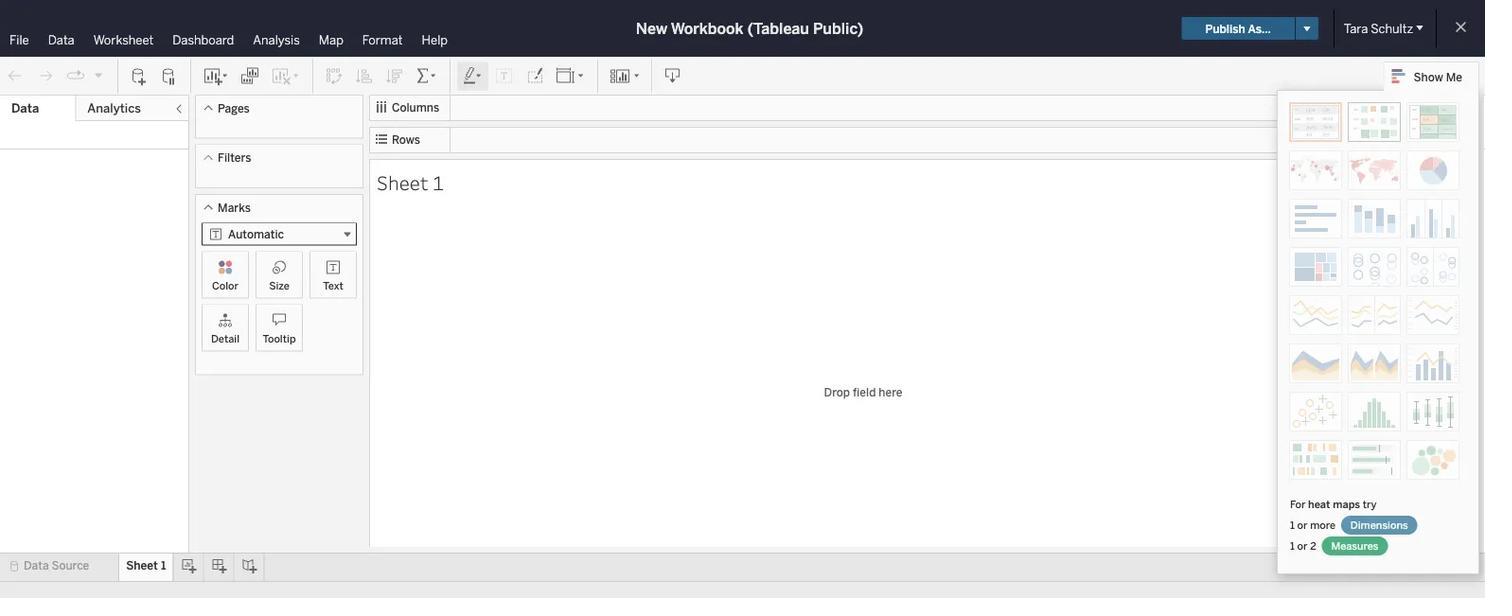 Task type: vqa. For each thing, say whether or not it's contained in the screenshot.
Filters
yes



Task type: describe. For each thing, give the bounding box(es) containing it.
rows
[[392, 133, 420, 147]]

me
[[1446, 70, 1462, 84]]

clear sheet image
[[271, 67, 301, 86]]

analysis
[[253, 32, 300, 47]]

new data source image
[[130, 67, 149, 86]]

0 horizontal spatial sheet 1
[[126, 559, 166, 573]]

tooltip
[[263, 332, 296, 345]]

publish
[[1205, 22, 1246, 35]]

totals image
[[416, 67, 438, 86]]

format
[[362, 32, 403, 47]]

try
[[1363, 498, 1377, 511]]

duplicate image
[[240, 67, 259, 86]]

1 right source
[[161, 559, 166, 573]]

help
[[422, 32, 448, 47]]

more
[[1310, 519, 1336, 531]]

color
[[212, 279, 239, 292]]

1 horizontal spatial sheet 1
[[377, 169, 444, 195]]

replay animation image
[[93, 69, 104, 81]]

show me button
[[1384, 62, 1479, 91]]

heat
[[1308, 498, 1330, 511]]

pages
[[218, 101, 250, 115]]

highlight image
[[462, 67, 484, 86]]

show labels image
[[495, 67, 514, 86]]

1 down "for"
[[1290, 519, 1295, 531]]

file
[[9, 32, 29, 47]]

workbook
[[671, 19, 744, 37]]

sort descending image
[[385, 67, 404, 86]]

detail
[[211, 332, 240, 345]]

drop
[[824, 385, 850, 399]]

tara
[[1344, 21, 1368, 36]]

worksheet
[[93, 32, 154, 47]]

for
[[1290, 498, 1306, 511]]

size
[[269, 279, 289, 292]]

fit image
[[556, 67, 586, 86]]

download image
[[664, 67, 682, 86]]

schultz
[[1371, 21, 1413, 36]]

2 vertical spatial data
[[24, 559, 49, 573]]



Task type: locate. For each thing, give the bounding box(es) containing it.
source
[[52, 559, 89, 573]]

or left 2
[[1297, 540, 1308, 552]]

1 horizontal spatial sheet
[[377, 169, 428, 195]]

format workbook image
[[525, 67, 544, 86]]

sheet 1
[[377, 169, 444, 195], [126, 559, 166, 573]]

show
[[1414, 70, 1443, 84]]

1 or 2
[[1290, 540, 1319, 552]]

tara schultz
[[1344, 21, 1413, 36]]

map
[[319, 32, 343, 47]]

new
[[636, 19, 667, 37]]

text
[[323, 279, 343, 292]]

sort ascending image
[[355, 67, 374, 86]]

show me
[[1414, 70, 1462, 84]]

0 vertical spatial or
[[1297, 519, 1308, 531]]

2 or from the top
[[1297, 540, 1308, 552]]

1 vertical spatial data
[[11, 101, 39, 116]]

undo image
[[6, 67, 25, 86]]

data down undo image
[[11, 101, 39, 116]]

data left source
[[24, 559, 49, 573]]

field
[[853, 385, 876, 399]]

or
[[1297, 519, 1308, 531], [1297, 540, 1308, 552]]

sheet 1 right source
[[126, 559, 166, 573]]

1 down columns at the top of page
[[433, 169, 444, 195]]

collapse image
[[173, 103, 185, 115]]

sheet right source
[[126, 559, 158, 573]]

filters
[[218, 151, 251, 165]]

pause auto updates image
[[160, 67, 179, 86]]

publish as... button
[[1182, 17, 1295, 40]]

publish as...
[[1205, 22, 1271, 35]]

sheet
[[377, 169, 428, 195], [126, 559, 158, 573]]

new workbook (tableau public)
[[636, 19, 863, 37]]

1 vertical spatial or
[[1297, 540, 1308, 552]]

data up replay animation icon
[[48, 32, 74, 47]]

0 vertical spatial sheet 1
[[377, 169, 444, 195]]

here
[[879, 385, 902, 399]]

for heat maps try
[[1290, 498, 1377, 511]]

marks
[[218, 201, 251, 214]]

data source
[[24, 559, 89, 573]]

data
[[48, 32, 74, 47], [11, 101, 39, 116], [24, 559, 49, 573]]

1 vertical spatial sheet
[[126, 559, 158, 573]]

1 left 2
[[1290, 540, 1295, 552]]

analytics
[[87, 101, 141, 116]]

columns
[[392, 101, 439, 115]]

show/hide cards image
[[610, 67, 640, 86]]

public)
[[813, 19, 863, 37]]

1 vertical spatial sheet 1
[[126, 559, 166, 573]]

replay animation image
[[66, 66, 85, 85]]

as...
[[1248, 22, 1271, 35]]

(tableau
[[747, 19, 809, 37]]

0 vertical spatial sheet
[[377, 169, 428, 195]]

1
[[433, 169, 444, 195], [1290, 519, 1295, 531], [1290, 540, 1295, 552], [161, 559, 166, 573]]

maps
[[1333, 498, 1360, 511]]

sheet 1 down rows
[[377, 169, 444, 195]]

sheet down rows
[[377, 169, 428, 195]]

swap rows and columns image
[[325, 67, 344, 86]]

measures
[[1331, 540, 1379, 552]]

0 vertical spatial data
[[48, 32, 74, 47]]

1 or from the top
[[1297, 519, 1308, 531]]

or left more
[[1297, 519, 1308, 531]]

0 horizontal spatial sheet
[[126, 559, 158, 573]]

new worksheet image
[[203, 67, 229, 86]]

drop field here
[[824, 385, 902, 399]]

2
[[1310, 540, 1316, 552]]

1 or more
[[1290, 519, 1338, 531]]

or for 2
[[1297, 540, 1308, 552]]

dashboard
[[173, 32, 234, 47]]

redo image
[[36, 67, 55, 86]]

dimensions
[[1351, 519, 1408, 531]]

or for more
[[1297, 519, 1308, 531]]



